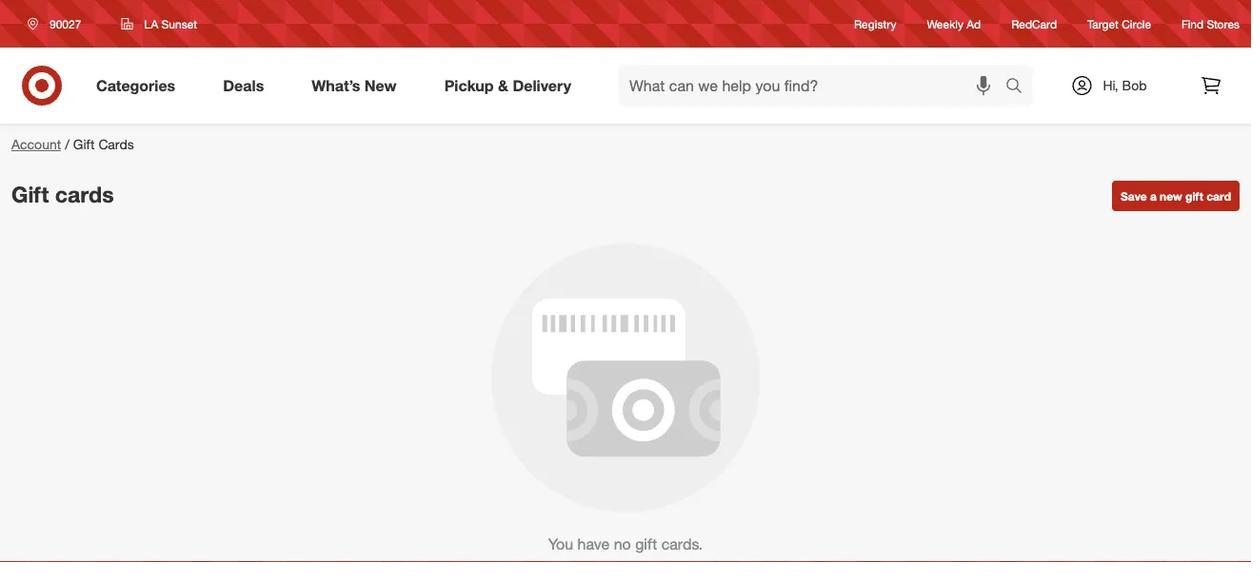 Task type: vqa. For each thing, say whether or not it's contained in the screenshot.
a
yes



Task type: locate. For each thing, give the bounding box(es) containing it.
you have no gift cards.
[[548, 535, 703, 554]]

hi, bob
[[1103, 77, 1147, 94]]

gift
[[73, 136, 95, 153], [11, 181, 49, 208]]

target
[[1087, 17, 1119, 31]]

pickup
[[444, 76, 494, 95]]

a
[[1150, 189, 1157, 203]]

gift cards
[[11, 181, 114, 208]]

account / gift cards
[[11, 136, 134, 153]]

gift right the no
[[635, 535, 657, 554]]

1 vertical spatial gift
[[635, 535, 657, 554]]

have
[[578, 535, 610, 554]]

what's new link
[[295, 65, 421, 107]]

find stores link
[[1182, 16, 1240, 32]]

0 vertical spatial gift
[[73, 136, 95, 153]]

90027
[[50, 17, 81, 31]]

deals link
[[207, 65, 288, 107]]

gift down "account" link at the left
[[11, 181, 49, 208]]

gift for cards.
[[635, 535, 657, 554]]

card
[[1207, 189, 1231, 203]]

cards
[[55, 181, 114, 208]]

categories link
[[80, 65, 199, 107]]

target circle link
[[1087, 16, 1151, 32]]

target circle
[[1087, 17, 1151, 31]]

ad
[[967, 17, 981, 31]]

cards.
[[661, 535, 703, 554]]

pickup & delivery link
[[428, 65, 595, 107]]

1 horizontal spatial gift
[[1186, 189, 1203, 203]]

redcard link
[[1011, 16, 1057, 32]]

la sunset
[[144, 17, 197, 31]]

1 horizontal spatial gift
[[73, 136, 95, 153]]

you
[[548, 535, 573, 554]]

gift
[[1186, 189, 1203, 203], [635, 535, 657, 554]]

no
[[614, 535, 631, 554]]

redcard
[[1011, 17, 1057, 31]]

0 vertical spatial gift
[[1186, 189, 1203, 203]]

gift right new
[[1186, 189, 1203, 203]]

gift inside button
[[1186, 189, 1203, 203]]

1 vertical spatial gift
[[11, 181, 49, 208]]

0 horizontal spatial gift
[[635, 535, 657, 554]]

&
[[498, 76, 508, 95]]

weekly ad
[[927, 17, 981, 31]]

registry
[[854, 17, 896, 31]]

delivery
[[513, 76, 571, 95]]

pickup & delivery
[[444, 76, 571, 95]]

gift right /
[[73, 136, 95, 153]]

categories
[[96, 76, 175, 95]]

la sunset button
[[109, 7, 209, 41]]

0 horizontal spatial gift
[[11, 181, 49, 208]]



Task type: describe. For each thing, give the bounding box(es) containing it.
save
[[1121, 189, 1147, 203]]

new
[[1160, 189, 1182, 203]]

what's
[[312, 76, 360, 95]]

search
[[997, 78, 1043, 97]]

weekly
[[927, 17, 964, 31]]

account
[[11, 136, 61, 153]]

save a new gift card button
[[1112, 181, 1240, 211]]

weekly ad link
[[927, 16, 981, 32]]

What can we help you find? suggestions appear below search field
[[618, 65, 1010, 107]]

account link
[[11, 136, 61, 153]]

find stores
[[1182, 17, 1240, 31]]

bob
[[1122, 77, 1147, 94]]

/
[[65, 136, 69, 153]]

save a new gift card
[[1121, 189, 1231, 203]]

search button
[[997, 65, 1043, 110]]

la
[[144, 17, 158, 31]]

deals
[[223, 76, 264, 95]]

what's new
[[312, 76, 397, 95]]

stores
[[1207, 17, 1240, 31]]

cards
[[98, 136, 134, 153]]

sunset
[[161, 17, 197, 31]]

hi,
[[1103, 77, 1119, 94]]

circle
[[1122, 17, 1151, 31]]

gift for card
[[1186, 189, 1203, 203]]

new
[[365, 76, 397, 95]]

90027 button
[[15, 7, 101, 41]]

find
[[1182, 17, 1204, 31]]

registry link
[[854, 16, 896, 32]]



